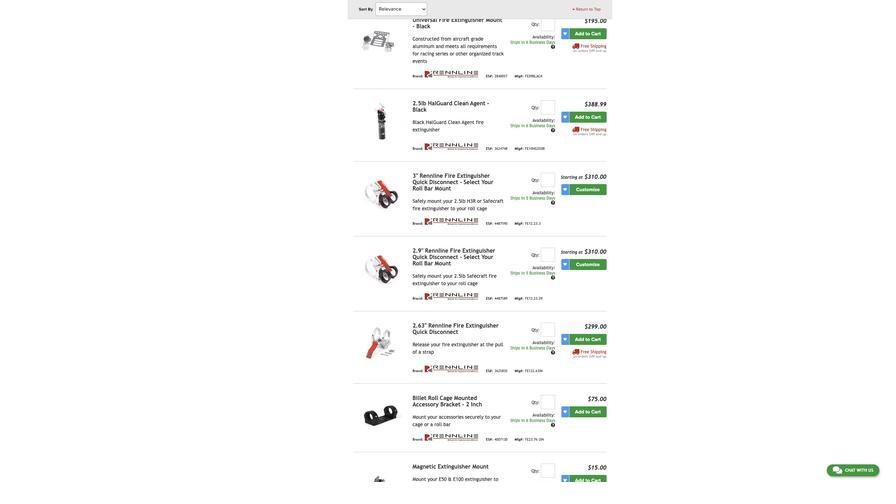 Task type: locate. For each thing, give the bounding box(es) containing it.
clean
[[454, 100, 469, 107], [448, 119, 461, 125]]

1 vertical spatial disconnect
[[430, 254, 459, 261]]

qty:
[[532, 22, 540, 27], [532, 105, 540, 110], [532, 178, 540, 183], [532, 253, 540, 258], [532, 328, 540, 333], [532, 400, 540, 405], [532, 469, 540, 474]]

0 vertical spatial on
[[574, 49, 578, 53]]

all
[[461, 43, 466, 49]]

1 up from the top
[[603, 49, 607, 53]]

safely inside safely mount your 2.5lb h3r or safecraft fire extinguisher to your roll cage
[[413, 198, 426, 204]]

$49
[[590, 49, 595, 53], [590, 132, 595, 136], [590, 355, 595, 358]]

4 cart from the top
[[592, 409, 601, 415]]

1 select from the top
[[464, 179, 480, 186]]

safecraft down 2.9" rennline fire extinguisher quick disconnect - select your roll bar mount
[[467, 273, 488, 279]]

clean up black halguard clean agent fire extinguisher
[[454, 100, 469, 107]]

1 vertical spatial at
[[579, 250, 583, 255]]

up for $195.00
[[603, 49, 607, 53]]

2 select from the top
[[464, 254, 480, 261]]

1 vertical spatial safecraft
[[467, 273, 488, 279]]

0 vertical spatial 5
[[526, 196, 529, 201]]

1 vertical spatial orders
[[579, 132, 589, 136]]

0 vertical spatial safely
[[413, 198, 426, 204]]

rennline - corporate logo image down black halguard clean agent fire extinguisher
[[425, 143, 479, 150]]

2 vertical spatial orders
[[579, 355, 589, 358]]

agent for -
[[471, 100, 486, 107]]

brand: up 3"
[[413, 147, 424, 151]]

es#4487589 - fe12.23.29 - 2.9" rennline fire extinguisher quick disconnect - select your roll bar mount - safely mount your 2.5lb safecraft fire extinguisher to your roll cage - rennline - audi bmw volkswagen mercedes benz mini porsche image
[[353, 248, 407, 288]]

2 on from the top
[[574, 132, 578, 136]]

a inside mount your accessories securely to your cage or a roll bar
[[431, 422, 433, 427]]

add to wish list image for 2.9" rennline fire extinguisher quick disconnect - select your roll bar mount
[[564, 263, 567, 266]]

1 starting from the top
[[561, 175, 578, 180]]

fire inside safely mount your 2.5lb h3r or safecraft fire extinguisher to your roll cage
[[413, 206, 421, 211]]

4 6 from the top
[[526, 418, 529, 423]]

shipping for $388.99
[[591, 127, 607, 132]]

1 vertical spatial roll
[[413, 260, 423, 267]]

4007130
[[495, 438, 508, 442]]

6 qty: from the top
[[532, 400, 540, 405]]

2in
[[539, 438, 544, 442]]

1 add to wish list image from the top
[[564, 32, 567, 35]]

2 add from the top
[[576, 114, 585, 120]]

mount inside 2.9" rennline fire extinguisher quick disconnect - select your roll bar mount
[[435, 260, 451, 267]]

3 add to cart button from the top
[[570, 334, 607, 345]]

halguard down 2.5lb halguard clean agent - black
[[426, 119, 447, 125]]

5 for 3" rennline fire extinguisher quick disconnect - select your roll bar mount
[[526, 196, 529, 201]]

0 vertical spatial question circle image
[[551, 45, 556, 49]]

1 horizontal spatial a
[[431, 422, 433, 427]]

mount for 3" rennline fire extinguisher quick disconnect - select your roll bar mount
[[428, 198, 442, 204]]

5 for 2.9" rennline fire extinguisher quick disconnect - select your roll bar mount
[[526, 271, 529, 276]]

fire up safely mount your 2.5lb h3r or safecraft fire extinguisher to your roll cage at the top of page
[[445, 172, 456, 179]]

availability: for 2.5lb halguard clean agent - black
[[533, 118, 556, 123]]

fire inside black halguard clean agent fire extinguisher
[[476, 119, 484, 125]]

roll
[[468, 206, 476, 211], [459, 281, 466, 286], [435, 422, 442, 427]]

select for 3" rennline fire extinguisher quick disconnect - select your roll bar mount
[[464, 179, 480, 186]]

2 vertical spatial on
[[574, 355, 578, 358]]

0 horizontal spatial a
[[419, 349, 421, 355]]

free shipping on orders $49 and up down $388.99 in the top right of the page
[[574, 127, 607, 136]]

2.5lb for 3" rennline fire extinguisher quick disconnect - select your roll bar mount
[[455, 198, 466, 204]]

5 qty: from the top
[[532, 328, 540, 333]]

2 quick from the top
[[413, 254, 428, 261]]

1 your from the top
[[482, 179, 494, 186]]

6 in from the top
[[522, 418, 525, 423]]

add
[[576, 31, 585, 37], [576, 114, 585, 120], [576, 337, 585, 343], [576, 409, 585, 415]]

2 vertical spatial free
[[581, 350, 590, 355]]

fire for 2.63"
[[454, 322, 464, 329]]

es#: 4007130
[[486, 438, 508, 442]]

1 vertical spatial rennline
[[425, 247, 449, 254]]

mount inside mount your accessories securely to your cage or a roll bar
[[413, 414, 426, 420]]

2 vertical spatial shipping
[[591, 350, 607, 355]]

add to cart button for $195.00
[[570, 28, 607, 39]]

extinguisher down 2.5lb halguard clean agent - black
[[413, 127, 440, 132]]

select up the safely mount your 2.5lb safecraft fire extinguisher to your roll cage
[[464, 254, 480, 261]]

up down $299.00
[[603, 355, 607, 358]]

orders for $299.00
[[579, 355, 589, 358]]

1 add to wish list image from the top
[[564, 263, 567, 266]]

1 vertical spatial mount
[[428, 273, 442, 279]]

2 vertical spatial black
[[413, 119, 425, 125]]

2 disconnect from the top
[[430, 254, 459, 261]]

3 add to cart from the top
[[576, 337, 601, 343]]

mount inside the safely mount your 2.5lb safecraft fire extinguisher to your roll cage
[[428, 273, 442, 279]]

1 ships in 6 business days from the top
[[511, 40, 556, 45]]

add to cart for $299.00
[[576, 337, 601, 343]]

disconnect up the safely mount your 2.5lb safecraft fire extinguisher to your roll cage
[[430, 254, 459, 261]]

3624748
[[495, 147, 508, 151]]

&
[[448, 477, 452, 482]]

4 ships in 6 business days from the top
[[511, 418, 556, 423]]

1 mfg#: from the top
[[515, 74, 524, 78]]

safecraft inside safely mount your 2.5lb h3r or safecraft fire extinguisher to your roll cage
[[484, 198, 504, 204]]

2.5lb inside the safely mount your 2.5lb safecraft fire extinguisher to your roll cage
[[455, 273, 466, 279]]

magnetic
[[413, 463, 436, 470]]

0 vertical spatial a
[[419, 349, 421, 355]]

business up fe09black
[[530, 40, 546, 45]]

to inside mount your e50 & e100 extinguisher to
[[494, 477, 499, 482]]

black halguard clean agent fire extinguisher
[[413, 119, 484, 132]]

es#4487590 - fe12.23.3 - 3" rennline fire extinguisher quick disconnect - select your roll bar mount - safely mount your 2.5lb h3r or safecraft fire extinguisher to your roll cage - rennline - audi bmw volkswagen mercedes benz mini porsche image
[[353, 173, 407, 213]]

your for 3" rennline fire extinguisher quick disconnect - select your roll bar mount
[[482, 179, 494, 186]]

rennline inside 2.9" rennline fire extinguisher quick disconnect - select your roll bar mount
[[425, 247, 449, 254]]

add to wish list image for $299.00
[[564, 338, 567, 341]]

0 vertical spatial halguard
[[428, 100, 453, 107]]

mount up safely mount your 2.5lb h3r or safecraft fire extinguisher to your roll cage at the top of page
[[435, 185, 451, 192]]

mfg#: fe12.23.29
[[515, 297, 543, 301]]

qty: for billet roll cage mounted accessory bracket - 2 inch
[[532, 400, 540, 405]]

up down $388.99 in the top right of the page
[[603, 132, 607, 136]]

- inside 2.9" rennline fire extinguisher quick disconnect - select your roll bar mount
[[460, 254, 462, 261]]

2 safely from the top
[[413, 273, 426, 279]]

3 quick from the top
[[413, 329, 428, 335]]

fire for 3"
[[445, 172, 456, 179]]

meets
[[446, 43, 459, 49]]

1 vertical spatial quick
[[413, 254, 428, 261]]

cage up the es#: 4487590
[[477, 206, 488, 211]]

rennline - corporate logo image down bar
[[425, 434, 479, 441]]

rennline inside 2.63" rennline fire extinguisher quick disconnect
[[429, 322, 452, 329]]

orders
[[579, 49, 589, 53], [579, 132, 589, 136], [579, 355, 589, 358]]

0 vertical spatial customize
[[577, 187, 600, 193]]

1 vertical spatial question circle image
[[551, 128, 556, 133]]

add to cart button down $388.99 in the top right of the page
[[570, 112, 607, 123]]

1 vertical spatial select
[[464, 254, 480, 261]]

mount down magnetic
[[413, 477, 426, 482]]

disconnect inside 3" rennline fire extinguisher quick disconnect - select your roll bar mount
[[430, 179, 459, 186]]

mount up the safely mount your 2.5lb safecraft fire extinguisher to your roll cage
[[435, 260, 451, 267]]

halguard inside black halguard clean agent fire extinguisher
[[426, 119, 447, 125]]

0 vertical spatial question circle image
[[551, 201, 556, 205]]

cart
[[592, 31, 601, 37], [592, 114, 601, 120], [592, 337, 601, 343], [592, 409, 601, 415]]

shipping down $195.00
[[591, 44, 607, 49]]

question circle image for $299.00
[[551, 351, 556, 355]]

2 ships from the top
[[511, 123, 520, 128]]

0 vertical spatial quick
[[413, 179, 428, 186]]

mount down 2.9" rennline fire extinguisher quick disconnect - select your roll bar mount
[[428, 273, 442, 279]]

ships in 6 business days for 2.63" rennline fire extinguisher quick disconnect
[[511, 346, 556, 351]]

halguard
[[428, 100, 453, 107], [426, 119, 447, 125]]

question circle image
[[551, 201, 556, 205], [551, 276, 556, 280], [551, 423, 556, 428]]

and for $299.00
[[596, 355, 602, 358]]

free down $388.99 in the top right of the page
[[581, 127, 590, 132]]

2 vertical spatial question circle image
[[551, 423, 556, 428]]

es#: left 4487589
[[486, 297, 494, 301]]

fire down 2.63" rennline fire extinguisher quick disconnect
[[442, 342, 450, 347]]

your inside 3" rennline fire extinguisher quick disconnect - select your roll bar mount
[[482, 179, 494, 186]]

fire down 3"
[[413, 206, 421, 211]]

2 mfg#: from the top
[[515, 147, 524, 151]]

3 business from the top
[[530, 196, 546, 201]]

or inside safely mount your 2.5lb h3r or safecraft fire extinguisher to your roll cage
[[478, 198, 482, 204]]

1 customize link from the top
[[570, 184, 607, 195]]

fire inside 3" rennline fire extinguisher quick disconnect - select your roll bar mount
[[445, 172, 456, 179]]

ships in 5 business days up fe12.23.3
[[511, 196, 556, 201]]

question circle image
[[551, 45, 556, 49], [551, 128, 556, 133], [551, 351, 556, 355]]

ships in 5 business days up fe12.23.29 on the right
[[511, 271, 556, 276]]

ships right pull
[[511, 346, 520, 351]]

2 ships in 6 business days from the top
[[511, 123, 556, 128]]

1 horizontal spatial roll
[[459, 281, 466, 286]]

2 vertical spatial roll
[[435, 422, 442, 427]]

2 add to cart from the top
[[576, 114, 601, 120]]

6 for billet roll cage mounted accessory bracket - 2 inch
[[526, 418, 529, 423]]

2 vertical spatial at
[[480, 342, 485, 347]]

caret up image
[[573, 7, 575, 11]]

extinguisher up h3r at the top
[[457, 172, 490, 179]]

2 shipping from the top
[[591, 127, 607, 132]]

disconnect
[[430, 179, 459, 186], [430, 254, 459, 261], [430, 329, 459, 335]]

rennline right 2.63"
[[429, 322, 452, 329]]

rennline for 2.63"
[[429, 322, 452, 329]]

disconnect inside 2.9" rennline fire extinguisher quick disconnect - select your roll bar mount
[[430, 254, 459, 261]]

select inside 3" rennline fire extinguisher quick disconnect - select your roll bar mount
[[464, 179, 480, 186]]

in up mfg#: fe12.23.29
[[522, 271, 525, 276]]

ships for 2.5lb halguard clean agent - black
[[511, 123, 520, 128]]

business up fe12.23.3
[[530, 196, 546, 201]]

0 vertical spatial disconnect
[[430, 179, 459, 186]]

2 vertical spatial add to wish list image
[[564, 479, 567, 482]]

4 rennline - corporate logo image from the top
[[425, 293, 479, 300]]

3 up from the top
[[603, 355, 607, 358]]

1 question circle image from the top
[[551, 201, 556, 205]]

fe10hg250b
[[525, 147, 545, 151]]

safely
[[413, 198, 426, 204], [413, 273, 426, 279]]

rennline for 3"
[[420, 172, 443, 179]]

3 $49 from the top
[[590, 355, 595, 358]]

1 vertical spatial clean
[[448, 119, 461, 125]]

2 customize from the top
[[577, 262, 600, 268]]

black inside universal fire extinguisher mount - black
[[417, 23, 431, 30]]

rennline - corporate logo image for 2.5lb
[[425, 143, 479, 150]]

bar inside 3" rennline fire extinguisher quick disconnect - select your roll bar mount
[[425, 185, 433, 192]]

0 vertical spatial up
[[603, 49, 607, 53]]

accessories
[[439, 414, 464, 420]]

$299.00
[[585, 323, 607, 330]]

2.5lb halguard clean agent - black
[[413, 100, 490, 113]]

requirements
[[468, 43, 497, 49]]

4 add to wish list image from the top
[[564, 338, 567, 341]]

orders down $388.99 in the top right of the page
[[579, 132, 589, 136]]

safely mount your 2.5lb safecraft fire extinguisher to your roll cage
[[413, 273, 497, 286]]

0 vertical spatial mount
[[428, 198, 442, 204]]

or inside constructed from aircraft grade aluminum and meets all requirements for racing series or other organized track events
[[450, 51, 455, 56]]

0 vertical spatial your
[[482, 179, 494, 186]]

black inside 2.5lb halguard clean agent - black
[[413, 106, 427, 113]]

1 ships in 5 business days from the top
[[511, 196, 556, 201]]

starting at $310.00
[[561, 174, 607, 180], [561, 248, 607, 255]]

1 vertical spatial on
[[574, 132, 578, 136]]

black for 2.5lb
[[413, 106, 427, 113]]

2 cart from the top
[[592, 114, 601, 120]]

1 vertical spatial bar
[[425, 260, 433, 267]]

4 qty: from the top
[[532, 253, 540, 258]]

- up constructed
[[413, 23, 415, 30]]

free shipping on orders $49 and up
[[574, 44, 607, 53], [574, 127, 607, 136], [574, 350, 607, 358]]

3 qty: from the top
[[532, 178, 540, 183]]

- for billet roll cage mounted accessory bracket - 2 inch
[[463, 401, 465, 408]]

1 vertical spatial safely
[[413, 273, 426, 279]]

and for $388.99
[[596, 132, 602, 136]]

0 vertical spatial free
[[581, 44, 590, 49]]

0 vertical spatial starting
[[561, 175, 578, 180]]

up for $388.99
[[603, 132, 607, 136]]

roll inside 3" rennline fire extinguisher quick disconnect - select your roll bar mount
[[413, 185, 423, 192]]

0 vertical spatial roll
[[468, 206, 476, 211]]

1 vertical spatial free
[[581, 127, 590, 132]]

mfg#: left fe12.23.3
[[515, 222, 524, 226]]

es#: 3624748
[[486, 147, 508, 151]]

bar inside 2.9" rennline fire extinguisher quick disconnect - select your roll bar mount
[[425, 260, 433, 267]]

1 vertical spatial customize link
[[570, 259, 607, 270]]

1 vertical spatial shipping
[[591, 127, 607, 132]]

mount up requirements at the top
[[486, 17, 503, 23]]

0 vertical spatial safecraft
[[484, 198, 504, 204]]

to inside mount your accessories securely to your cage or a roll bar
[[485, 414, 490, 420]]

3 brand: from the top
[[413, 222, 424, 226]]

- up the safely mount your 2.5lb safecraft fire extinguisher to your roll cage
[[460, 254, 462, 261]]

safecraft
[[484, 198, 504, 204], [467, 273, 488, 279]]

$310.00 for 2.9" rennline fire extinguisher quick disconnect - select your roll bar mount
[[585, 248, 607, 255]]

shipping
[[591, 44, 607, 49], [591, 127, 607, 132], [591, 350, 607, 355]]

ships for 2.9" rennline fire extinguisher quick disconnect - select your roll bar mount
[[511, 271, 520, 276]]

extinguisher for 3" rennline fire extinguisher quick disconnect - select your roll bar mount
[[457, 172, 490, 179]]

roll
[[413, 185, 423, 192], [413, 260, 423, 267], [428, 395, 438, 402]]

bar
[[444, 422, 451, 427]]

cart down $75.00
[[592, 409, 601, 415]]

shipping down $388.99 in the top right of the page
[[591, 127, 607, 132]]

extinguisher inside 2.9" rennline fire extinguisher quick disconnect - select your roll bar mount
[[463, 247, 496, 254]]

free
[[581, 44, 590, 49], [581, 127, 590, 132], [581, 350, 590, 355]]

universal
[[413, 17, 438, 23]]

brand: up 2.63"
[[413, 297, 424, 301]]

0 vertical spatial bar
[[425, 185, 433, 192]]

mfg#: for billet roll cage mounted accessory bracket - 2 inch
[[515, 438, 524, 442]]

1 question circle image from the top
[[551, 45, 556, 49]]

6
[[526, 40, 529, 45], [526, 123, 529, 128], [526, 346, 529, 351], [526, 418, 529, 423]]

brand:
[[413, 74, 424, 78], [413, 147, 424, 151], [413, 222, 424, 226], [413, 297, 424, 301], [413, 369, 424, 373], [413, 438, 424, 442]]

2 vertical spatial 2.5lb
[[455, 273, 466, 279]]

2 vertical spatial $49
[[590, 355, 595, 358]]

extinguisher inside the safely mount your 2.5lb safecraft fire extinguisher to your roll cage
[[413, 281, 440, 286]]

agent for fire
[[462, 119, 475, 125]]

safely inside the safely mount your 2.5lb safecraft fire extinguisher to your roll cage
[[413, 273, 426, 279]]

0 vertical spatial starting at $310.00
[[561, 174, 607, 180]]

es#: left 3624748
[[486, 147, 494, 151]]

2
[[466, 401, 470, 408]]

4 mfg#: from the top
[[515, 297, 524, 301]]

cage
[[477, 206, 488, 211], [468, 281, 478, 286], [413, 422, 423, 427]]

mfg#: left fe09black
[[515, 74, 524, 78]]

0 vertical spatial roll
[[413, 185, 423, 192]]

-
[[413, 23, 415, 30], [487, 100, 490, 107], [460, 179, 462, 186], [460, 254, 462, 261], [463, 401, 465, 408]]

1 vertical spatial $310.00
[[585, 248, 607, 255]]

2 vertical spatial cage
[[413, 422, 423, 427]]

add to wish list image
[[564, 32, 567, 35], [564, 115, 567, 119], [564, 188, 567, 191], [564, 338, 567, 341]]

4 ships from the top
[[511, 271, 520, 276]]

your
[[443, 198, 453, 204], [457, 206, 467, 211], [443, 273, 453, 279], [448, 281, 457, 286], [431, 342, 441, 347], [428, 414, 438, 420], [492, 414, 501, 420], [428, 477, 438, 482]]

2 vertical spatial rennline
[[429, 322, 452, 329]]

1 $310.00 from the top
[[585, 174, 607, 180]]

roll for 2.9" rennline fire extinguisher quick disconnect - select your roll bar mount
[[413, 260, 423, 267]]

1 vertical spatial 2.5lb
[[455, 198, 466, 204]]

add to cart button for $75.00
[[570, 407, 607, 418]]

es#:
[[486, 74, 494, 78], [486, 147, 494, 151], [486, 222, 494, 226], [486, 297, 494, 301], [486, 369, 494, 373], [486, 438, 494, 442]]

extinguisher up 'aircraft'
[[452, 17, 485, 23]]

es#2840057 - fe09black - universal fire extinguisher mount - black - constructed from aircraft grade aluminum and meets all requirements for racing series or other organized track events - rennline - audi bmw volkswagen mercedes benz mini porsche image
[[353, 17, 407, 57]]

a
[[419, 349, 421, 355], [431, 422, 433, 427]]

4 business from the top
[[530, 271, 546, 276]]

1 vertical spatial cage
[[468, 281, 478, 286]]

0 vertical spatial at
[[579, 175, 583, 180]]

es#3624748 - fe10hg250b - 2.5lb halguard clean agent - black - black halguard clean agent fire extinguisher - rennline - audi bmw volkswagen mercedes benz mini porsche image
[[353, 100, 407, 141]]

4 add to cart button from the top
[[570, 407, 607, 418]]

6 mfg#: from the top
[[515, 438, 524, 442]]

cage inside safely mount your 2.5lb h3r or safecraft fire extinguisher to your roll cage
[[477, 206, 488, 211]]

2 ships in 5 business days from the top
[[511, 271, 556, 276]]

up for $299.00
[[603, 355, 607, 358]]

on for $195.00
[[574, 49, 578, 53]]

add to cart
[[576, 31, 601, 37], [576, 114, 601, 120], [576, 337, 601, 343], [576, 409, 601, 415]]

a left bar
[[431, 422, 433, 427]]

bar up safely mount your 2.5lb h3r or safecraft fire extinguisher to your roll cage at the top of page
[[425, 185, 433, 192]]

- for 3" rennline fire extinguisher quick disconnect - select your roll bar mount
[[460, 179, 462, 186]]

0 vertical spatial agent
[[471, 100, 486, 107]]

mount
[[428, 198, 442, 204], [428, 273, 442, 279]]

1 business from the top
[[530, 40, 546, 45]]

mfg#: left "fe23.76-"
[[515, 438, 524, 442]]

2 $310.00 from the top
[[585, 248, 607, 255]]

mount your e50 & e100 extinguisher to
[[413, 477, 499, 482]]

2 question circle image from the top
[[551, 276, 556, 280]]

roll down h3r at the top
[[468, 206, 476, 211]]

your inside 2.9" rennline fire extinguisher quick disconnect - select your roll bar mount
[[482, 254, 494, 261]]

0 vertical spatial or
[[450, 51, 455, 56]]

0 vertical spatial cage
[[477, 206, 488, 211]]

1 mount from the top
[[428, 198, 442, 204]]

mount
[[486, 17, 503, 23], [435, 185, 451, 192], [435, 260, 451, 267], [413, 414, 426, 420], [473, 463, 489, 470], [413, 477, 426, 482]]

5 business from the top
[[530, 346, 546, 351]]

0 vertical spatial shipping
[[591, 44, 607, 49]]

extinguisher inside 3" rennline fire extinguisher quick disconnect - select your roll bar mount
[[457, 172, 490, 179]]

2.5lb
[[413, 100, 427, 107], [455, 198, 466, 204], [455, 273, 466, 279]]

safely down 2.9"
[[413, 273, 426, 279]]

shipping down $299.00
[[591, 350, 607, 355]]

2.63"
[[413, 322, 427, 329]]

2 business from the top
[[530, 123, 546, 128]]

halguard inside 2.5lb halguard clean agent - black
[[428, 100, 453, 107]]

rennline for 2.9"
[[425, 247, 449, 254]]

a inside release your fire extinguisher at the pull of a strap
[[419, 349, 421, 355]]

brand: for billet roll cage mounted accessory bracket - 2 inch
[[413, 438, 424, 442]]

or down meets
[[450, 51, 455, 56]]

5 brand: from the top
[[413, 369, 424, 373]]

1 in from the top
[[522, 40, 525, 45]]

business for 3" rennline fire extinguisher quick disconnect - select your roll bar mount
[[530, 196, 546, 201]]

1 vertical spatial customize
[[577, 262, 600, 268]]

4 add to cart from the top
[[576, 409, 601, 415]]

$310.00 for 3" rennline fire extinguisher quick disconnect - select your roll bar mount
[[585, 174, 607, 180]]

business for billet roll cage mounted accessory bracket - 2 inch
[[530, 418, 546, 423]]

2 your from the top
[[482, 254, 494, 261]]

1 shipping from the top
[[591, 44, 607, 49]]

3 on from the top
[[574, 355, 578, 358]]

4 availability: from the top
[[533, 265, 556, 270]]

3 question circle image from the top
[[551, 351, 556, 355]]

- inside universal fire extinguisher mount - black
[[413, 23, 415, 30]]

1 vertical spatial 5
[[526, 271, 529, 276]]

5 mfg#: from the top
[[515, 369, 524, 373]]

ships up 'mfg#: fe12.23.3'
[[511, 196, 520, 201]]

1 vertical spatial question circle image
[[551, 276, 556, 280]]

2 vertical spatial disconnect
[[430, 329, 459, 335]]

free for $299.00
[[581, 350, 590, 355]]

6 up mfg#: fe10hg250b
[[526, 123, 529, 128]]

1 cart from the top
[[592, 31, 601, 37]]

0 vertical spatial black
[[417, 23, 431, 30]]

0 vertical spatial customize link
[[570, 184, 607, 195]]

orders down $195.00
[[579, 49, 589, 53]]

fire inside release your fire extinguisher at the pull of a strap
[[442, 342, 450, 347]]

rennline inside 3" rennline fire extinguisher quick disconnect - select your roll bar mount
[[420, 172, 443, 179]]

black
[[417, 23, 431, 30], [413, 106, 427, 113], [413, 119, 425, 125]]

2 vertical spatial or
[[425, 422, 429, 427]]

mfg#: for universal fire extinguisher mount - black
[[515, 74, 524, 78]]

up down $195.00
[[603, 49, 607, 53]]

2 vertical spatial free shipping on orders $49 and up
[[574, 350, 607, 358]]

and
[[436, 43, 444, 49], [596, 49, 602, 53], [596, 132, 602, 136], [596, 355, 602, 358]]

agent
[[471, 100, 486, 107], [462, 119, 475, 125]]

other
[[456, 51, 468, 56]]

to inside the safely mount your 2.5lb safecraft fire extinguisher to your roll cage
[[442, 281, 446, 286]]

roll inside the safely mount your 2.5lb safecraft fire extinguisher to your roll cage
[[459, 281, 466, 286]]

at for 2.9" rennline fire extinguisher quick disconnect - select your roll bar mount
[[579, 250, 583, 255]]

2 free shipping on orders $49 and up from the top
[[574, 127, 607, 136]]

2.63" rennline fire extinguisher quick disconnect link
[[413, 322, 499, 335]]

ships in 6 business days up fe10hg250b
[[511, 123, 556, 128]]

5 ships from the top
[[511, 346, 520, 351]]

1 quick from the top
[[413, 179, 428, 186]]

cart for $195.00
[[592, 31, 601, 37]]

0 vertical spatial ships in 5 business days
[[511, 196, 556, 201]]

roll left cage
[[428, 395, 438, 402]]

roll left bar
[[435, 422, 442, 427]]

safely for 3" rennline fire extinguisher quick disconnect - select your roll bar mount
[[413, 198, 426, 204]]

roll down 3"
[[413, 185, 423, 192]]

- up safely mount your 2.5lb h3r or safecraft fire extinguisher to your roll cage at the top of page
[[460, 179, 462, 186]]

1 vertical spatial starting
[[561, 250, 578, 255]]

1 starting at $310.00 from the top
[[561, 174, 607, 180]]

3 in from the top
[[522, 196, 525, 201]]

aluminum
[[413, 43, 435, 49]]

fire inside universal fire extinguisher mount - black
[[439, 17, 450, 23]]

starting at $310.00 for 3" rennline fire extinguisher quick disconnect - select your roll bar mount
[[561, 174, 607, 180]]

business up 2in
[[530, 418, 546, 423]]

extinguisher inside mount your e50 & e100 extinguisher to
[[465, 477, 493, 482]]

pull
[[495, 342, 504, 347]]

add to cart button down $299.00
[[570, 334, 607, 345]]

extinguisher down the es#: 4487590
[[463, 247, 496, 254]]

extinguisher inside 2.63" rennline fire extinguisher quick disconnect
[[466, 322, 499, 329]]

up
[[603, 49, 607, 53], [603, 132, 607, 136], [603, 355, 607, 358]]

6 availability: from the top
[[533, 413, 556, 418]]

es#: left 4487590
[[486, 222, 494, 226]]

select inside 2.9" rennline fire extinguisher quick disconnect - select your roll bar mount
[[464, 254, 480, 261]]

1 vertical spatial ships in 5 business days
[[511, 271, 556, 276]]

1 vertical spatial roll
[[459, 281, 466, 286]]

1 horizontal spatial or
[[450, 51, 455, 56]]

0 vertical spatial select
[[464, 179, 480, 186]]

0 vertical spatial rennline
[[420, 172, 443, 179]]

ships in 6 business days up fe09black
[[511, 40, 556, 45]]

3 availability: from the top
[[533, 190, 556, 195]]

mount down accessory at the bottom of page
[[413, 414, 426, 420]]

1 vertical spatial or
[[478, 198, 482, 204]]

clean inside black halguard clean agent fire extinguisher
[[448, 119, 461, 125]]

mfg#: left fe10hg250b
[[515, 147, 524, 151]]

0 vertical spatial clean
[[454, 100, 469, 107]]

add to cart down $388.99 in the top right of the page
[[576, 114, 601, 120]]

ships in 6 business days up fe122.63in
[[511, 346, 556, 351]]

- for 2.9" rennline fire extinguisher quick disconnect - select your roll bar mount
[[460, 254, 462, 261]]

rennline - corporate logo image for 3"
[[425, 218, 479, 225]]

0 vertical spatial add to wish list image
[[564, 263, 567, 266]]

cage down accessory at the bottom of page
[[413, 422, 423, 427]]

1 vertical spatial black
[[413, 106, 427, 113]]

qty: for 3" rennline fire extinguisher quick disconnect - select your roll bar mount
[[532, 178, 540, 183]]

2 brand: from the top
[[413, 147, 424, 151]]

2.5lb inside safely mount your 2.5lb h3r or safecraft fire extinguisher to your roll cage
[[455, 198, 466, 204]]

mfg#: for 3" rennline fire extinguisher quick disconnect - select your roll bar mount
[[515, 222, 524, 226]]

the
[[487, 342, 494, 347]]

6 for universal fire extinguisher mount - black
[[526, 40, 529, 45]]

ships up mfg#: fe10hg250b
[[511, 123, 520, 128]]

free shipping on orders $49 and up for $195.00
[[574, 44, 607, 53]]

6 up mfg#: fe23.76-2in
[[526, 418, 529, 423]]

$388.99
[[585, 101, 607, 108]]

securely
[[466, 414, 484, 420]]

2 orders from the top
[[579, 132, 589, 136]]

ships in 6 business days for universal fire extinguisher mount - black
[[511, 40, 556, 45]]

$195.00
[[585, 18, 607, 24]]

mount inside safely mount your 2.5lb h3r or safecraft fire extinguisher to your roll cage
[[428, 198, 442, 204]]

in up mfg#: fe09black
[[522, 40, 525, 45]]

select
[[464, 179, 480, 186], [464, 254, 480, 261]]

us
[[869, 468, 874, 473]]

2.5lb inside 2.5lb halguard clean agent - black
[[413, 100, 427, 107]]

qty: for 2.5lb halguard clean agent - black
[[532, 105, 540, 110]]

business up fe10hg250b
[[530, 123, 546, 128]]

business up fe12.23.29 on the right
[[530, 271, 546, 276]]

customize
[[577, 187, 600, 193], [577, 262, 600, 268]]

brand: for 3" rennline fire extinguisher quick disconnect - select your roll bar mount
[[413, 222, 424, 226]]

0 horizontal spatial or
[[425, 422, 429, 427]]

0 horizontal spatial roll
[[435, 422, 442, 427]]

2 rennline - corporate logo image from the top
[[425, 143, 479, 150]]

to inside safely mount your 2.5lb h3r or safecraft fire extinguisher to your roll cage
[[451, 206, 456, 211]]

2 bar from the top
[[425, 260, 433, 267]]

1 vertical spatial free shipping on orders $49 and up
[[574, 127, 607, 136]]

2 horizontal spatial or
[[478, 198, 482, 204]]

2 es#: from the top
[[486, 147, 494, 151]]

roll inside mount your accessories securely to your cage or a roll bar
[[435, 422, 442, 427]]

2 horizontal spatial roll
[[468, 206, 476, 211]]

to
[[590, 7, 593, 12], [586, 31, 590, 37], [586, 114, 590, 120], [451, 206, 456, 211], [442, 281, 446, 286], [586, 337, 590, 343], [586, 409, 590, 415], [485, 414, 490, 420], [494, 477, 499, 482]]

1 vertical spatial halguard
[[426, 119, 447, 125]]

1 vertical spatial a
[[431, 422, 433, 427]]

- down es#: 2840057
[[487, 100, 490, 107]]

3625835
[[495, 369, 508, 373]]

es#4364586 - ele-mnt-250-mag - magnetic extinguisher mount - mount your e50 & e100 extinguisher to any metal surface - element - audi bmw volkswagen mercedes benz mini porsche image
[[353, 464, 407, 482]]

fire up from
[[439, 17, 450, 23]]

cage inside mount your accessories securely to your cage or a roll bar
[[413, 422, 423, 427]]

6 business from the top
[[530, 418, 546, 423]]

es#4007130 - fe23.76-2in - billet roll cage mounted accessory bracket - 2 inch - mount your accessories securely to your cage or a roll bar - rennline - audi bmw volkswagen mercedes benz mini porsche image
[[353, 395, 407, 436]]

fire inside 2.9" rennline fire extinguisher quick disconnect - select your roll bar mount
[[450, 247, 461, 254]]

1 vertical spatial starting at $310.00
[[561, 248, 607, 255]]

6 up mfg#: fe122.63in
[[526, 346, 529, 351]]

2.63" rennline fire extinguisher quick disconnect
[[413, 322, 499, 335]]

5 up mfg#: fe12.23.29
[[526, 271, 529, 276]]

agent inside black halguard clean agent fire extinguisher
[[462, 119, 475, 125]]

3" rennline fire extinguisher quick disconnect - select your roll bar mount link
[[413, 172, 494, 192]]

$49 down $195.00
[[590, 49, 595, 53]]

free shipping on orders $49 and up down $299.00
[[574, 350, 607, 358]]

fire inside 2.63" rennline fire extinguisher quick disconnect
[[454, 322, 464, 329]]

rennline - corporate logo image
[[425, 71, 479, 78], [425, 143, 479, 150], [425, 218, 479, 225], [425, 293, 479, 300], [425, 366, 479, 373], [425, 434, 479, 441]]

$49 down $299.00
[[590, 355, 595, 358]]

2 $49 from the top
[[590, 132, 595, 136]]

2 vertical spatial question circle image
[[551, 351, 556, 355]]

2 up from the top
[[603, 132, 607, 136]]

2 in from the top
[[522, 123, 525, 128]]

add to cart for $388.99
[[576, 114, 601, 120]]

black inside black halguard clean agent fire extinguisher
[[413, 119, 425, 125]]

1 qty: from the top
[[532, 22, 540, 27]]

customize for 2.9" rennline fire extinguisher quick disconnect - select your roll bar mount
[[577, 262, 600, 268]]

2 add to wish list image from the top
[[564, 410, 567, 414]]

mounted
[[454, 395, 477, 402]]

free for $195.00
[[581, 44, 590, 49]]

mount down 3" rennline fire extinguisher quick disconnect - select your roll bar mount link
[[428, 198, 442, 204]]

days for billet roll cage mounted accessory bracket - 2 inch
[[547, 418, 556, 423]]

0 vertical spatial free shipping on orders $49 and up
[[574, 44, 607, 53]]

fe23.76-
[[525, 438, 539, 442]]

0 vertical spatial $310.00
[[585, 174, 607, 180]]

fire inside the safely mount your 2.5lb safecraft fire extinguisher to your roll cage
[[489, 273, 497, 279]]

2 free from the top
[[581, 127, 590, 132]]

$15.00
[[588, 465, 607, 471]]

extinguisher
[[413, 127, 440, 132], [422, 206, 449, 211], [413, 281, 440, 286], [452, 342, 479, 347], [465, 477, 493, 482]]

in for universal fire extinguisher mount - black
[[522, 40, 525, 45]]

free for $388.99
[[581, 127, 590, 132]]

5 in from the top
[[522, 346, 525, 351]]

2 days from the top
[[547, 123, 556, 128]]

1 vertical spatial add to wish list image
[[564, 410, 567, 414]]

- inside 2.5lb halguard clean agent - black
[[487, 100, 490, 107]]

question circle image for 2.9" rennline fire extinguisher quick disconnect - select your roll bar mount
[[551, 276, 556, 280]]

quick inside 3" rennline fire extinguisher quick disconnect - select your roll bar mount
[[413, 179, 428, 186]]

6 for 2.5lb halguard clean agent - black
[[526, 123, 529, 128]]

fire up release your fire extinguisher at the pull of a strap
[[454, 322, 464, 329]]

extinguisher right e100
[[465, 477, 493, 482]]

add to cart down $195.00
[[576, 31, 601, 37]]

5 availability: from the top
[[533, 340, 556, 345]]

- inside 3" rennline fire extinguisher quick disconnect - select your roll bar mount
[[460, 179, 462, 186]]

3 question circle image from the top
[[551, 423, 556, 428]]

0 vertical spatial orders
[[579, 49, 589, 53]]

quick inside 2.63" rennline fire extinguisher quick disconnect
[[413, 329, 428, 335]]

1 rennline - corporate logo image from the top
[[425, 71, 479, 78]]

quick inside 2.9" rennline fire extinguisher quick disconnect - select your roll bar mount
[[413, 254, 428, 261]]

availability: for 2.9" rennline fire extinguisher quick disconnect - select your roll bar mount
[[533, 265, 556, 270]]

agent inside 2.5lb halguard clean agent - black
[[471, 100, 486, 107]]

and down $195.00
[[596, 49, 602, 53]]

orders down $299.00
[[579, 355, 589, 358]]

- left 2
[[463, 401, 465, 408]]

2 mount from the top
[[428, 273, 442, 279]]

brand: down of
[[413, 369, 424, 373]]

2 customize link from the top
[[570, 259, 607, 270]]

business
[[530, 40, 546, 45], [530, 123, 546, 128], [530, 196, 546, 201], [530, 271, 546, 276], [530, 346, 546, 351], [530, 418, 546, 423]]

at inside release your fire extinguisher at the pull of a strap
[[480, 342, 485, 347]]

ships for 3" rennline fire extinguisher quick disconnect - select your roll bar mount
[[511, 196, 520, 201]]

5 es#: from the top
[[486, 369, 494, 373]]

add for $299.00
[[576, 337, 585, 343]]

3 days from the top
[[547, 196, 556, 201]]

days for 2.5lb halguard clean agent - black
[[547, 123, 556, 128]]

1 vertical spatial up
[[603, 132, 607, 136]]

2 add to cart button from the top
[[570, 112, 607, 123]]

clean inside 2.5lb halguard clean agent - black
[[454, 100, 469, 107]]

- inside billet roll cage mounted accessory bracket - 2 inch
[[463, 401, 465, 408]]

$49 down $388.99 in the top right of the page
[[590, 132, 595, 136]]

mfg#: for 2.5lb halguard clean agent - black
[[515, 147, 524, 151]]

extinguisher
[[452, 17, 485, 23], [457, 172, 490, 179], [463, 247, 496, 254], [466, 322, 499, 329], [438, 463, 471, 470]]

3 free from the top
[[581, 350, 590, 355]]

0 vertical spatial $49
[[590, 49, 595, 53]]

at
[[579, 175, 583, 180], [579, 250, 583, 255], [480, 342, 485, 347]]

brand: up magnetic
[[413, 438, 424, 442]]

cart down $388.99 in the top right of the page
[[592, 114, 601, 120]]

free down $299.00
[[581, 350, 590, 355]]

in up mfg#: fe23.76-2in
[[522, 418, 525, 423]]

1 brand: from the top
[[413, 74, 424, 78]]

customize for 3" rennline fire extinguisher quick disconnect - select your roll bar mount
[[577, 187, 600, 193]]

2 vertical spatial roll
[[428, 395, 438, 402]]

series
[[436, 51, 449, 56]]

1 vertical spatial your
[[482, 254, 494, 261]]

es#3625835 - fe122.63in - 2.63" rennline fire extinguisher quick disconnect - release your fire extinguisher at the pull of a strap - rennline - audi bmw volkswagen mercedes benz mini porsche image
[[353, 323, 407, 363]]

disconnect inside 2.63" rennline fire extinguisher quick disconnect
[[430, 329, 459, 335]]

roll down '2.9" rennline fire extinguisher quick disconnect - select your roll bar mount' link
[[459, 281, 466, 286]]

add to cart button down $195.00
[[570, 28, 607, 39]]

None number field
[[541, 17, 556, 31], [541, 100, 556, 114], [541, 173, 556, 187], [541, 248, 556, 262], [541, 323, 556, 337], [541, 395, 556, 409], [541, 464, 556, 478], [541, 17, 556, 31], [541, 100, 556, 114], [541, 173, 556, 187], [541, 248, 556, 262], [541, 323, 556, 337], [541, 395, 556, 409], [541, 464, 556, 478]]

0 vertical spatial 2.5lb
[[413, 100, 427, 107]]

availability:
[[533, 35, 556, 40], [533, 118, 556, 123], [533, 190, 556, 195], [533, 265, 556, 270], [533, 340, 556, 345], [533, 413, 556, 418]]

6 up mfg#: fe09black
[[526, 40, 529, 45]]

release your fire extinguisher at the pull of a strap
[[413, 342, 504, 355]]

add to wish list image
[[564, 263, 567, 266], [564, 410, 567, 414], [564, 479, 567, 482]]

roll inside 2.9" rennline fire extinguisher quick disconnect - select your roll bar mount
[[413, 260, 423, 267]]

in up mfg#: fe10hg250b
[[522, 123, 525, 128]]

1 disconnect from the top
[[430, 179, 459, 186]]

in for 2.5lb halguard clean agent - black
[[522, 123, 525, 128]]

1 vertical spatial agent
[[462, 119, 475, 125]]

2 question circle image from the top
[[551, 128, 556, 133]]

2 vertical spatial up
[[603, 355, 607, 358]]

rennline - corporate logo image down safely mount your 2.5lb h3r or safecraft fire extinguisher to your roll cage at the top of page
[[425, 218, 479, 225]]

comments image
[[833, 466, 843, 475]]



Task type: vqa. For each thing, say whether or not it's contained in the screenshot.
the middle 'Free'
yes



Task type: describe. For each thing, give the bounding box(es) containing it.
in for 3" rennline fire extinguisher quick disconnect - select your roll bar mount
[[522, 196, 525, 201]]

brand: for 2.9" rennline fire extinguisher quick disconnect - select your roll bar mount
[[413, 297, 424, 301]]

mount inside 3" rennline fire extinguisher quick disconnect - select your roll bar mount
[[435, 185, 451, 192]]

quick for 2.9"
[[413, 254, 428, 261]]

magnetic extinguisher mount link
[[413, 463, 489, 470]]

accessory
[[413, 401, 439, 408]]

release
[[413, 342, 430, 347]]

qty: for universal fire extinguisher mount - black
[[532, 22, 540, 27]]

strap
[[423, 349, 434, 355]]

7 qty: from the top
[[532, 469, 540, 474]]

fire for 2.9"
[[450, 247, 461, 254]]

select for 2.9" rennline fire extinguisher quick disconnect - select your roll bar mount
[[464, 254, 480, 261]]

es#: for 2.5lb halguard clean agent - black
[[486, 147, 494, 151]]

top
[[595, 7, 601, 12]]

in for 2.9" rennline fire extinguisher quick disconnect - select your roll bar mount
[[522, 271, 525, 276]]

extinguisher inside safely mount your 2.5lb h3r or safecraft fire extinguisher to your roll cage
[[422, 206, 449, 211]]

fe12.23.3
[[525, 222, 541, 226]]

clean for -
[[454, 100, 469, 107]]

add to wish list image for billet roll cage mounted accessory bracket - 2 inch
[[564, 410, 567, 414]]

fe122.63in
[[525, 369, 543, 373]]

ships for billet roll cage mounted accessory bracket - 2 inch
[[511, 418, 520, 423]]

disconnect for 3"
[[430, 179, 459, 186]]

from
[[441, 36, 452, 42]]

inch
[[471, 401, 483, 408]]

days for 2.9" rennline fire extinguisher quick disconnect - select your roll bar mount
[[547, 271, 556, 276]]

return to top link
[[573, 6, 601, 12]]

mfg#: fe122.63in
[[515, 369, 543, 373]]

universal fire extinguisher mount - black link
[[413, 17, 503, 30]]

2.9"
[[413, 247, 424, 254]]

mfg#: for 2.63" rennline fire extinguisher quick disconnect
[[515, 369, 524, 373]]

2.5lb halguard clean agent - black link
[[413, 100, 490, 113]]

6 for 2.63" rennline fire extinguisher quick disconnect
[[526, 346, 529, 351]]

extinguisher inside release your fire extinguisher at the pull of a strap
[[452, 342, 479, 347]]

fe09black
[[525, 74, 543, 78]]

orders for $195.00
[[579, 49, 589, 53]]

es#: for 2.9" rennline fire extinguisher quick disconnect - select your roll bar mount
[[486, 297, 494, 301]]

shipping for $299.00
[[591, 350, 607, 355]]

h3r
[[467, 198, 476, 204]]

return to top
[[575, 7, 601, 12]]

roll inside billet roll cage mounted accessory bracket - 2 inch
[[428, 395, 438, 402]]

quick for 3"
[[413, 179, 428, 186]]

question circle image for $195.00
[[551, 45, 556, 49]]

availability: for 2.63" rennline fire extinguisher quick disconnect
[[533, 340, 556, 345]]

track
[[493, 51, 504, 56]]

extinguisher inside universal fire extinguisher mount - black
[[452, 17, 485, 23]]

roll for 3" rennline fire extinguisher quick disconnect - select your roll bar mount
[[413, 185, 423, 192]]

sort
[[359, 7, 367, 12]]

magnetic extinguisher mount
[[413, 463, 489, 470]]

mfg#: for 2.9" rennline fire extinguisher quick disconnect - select your roll bar mount
[[515, 297, 524, 301]]

billet
[[413, 395, 427, 402]]

your inside release your fire extinguisher at the pull of a strap
[[431, 342, 441, 347]]

ships in 5 business days for 2.9" rennline fire extinguisher quick disconnect - select your roll bar mount
[[511, 271, 556, 276]]

mount inside mount your e50 & e100 extinguisher to
[[413, 477, 426, 482]]

add for $195.00
[[576, 31, 585, 37]]

on for $299.00
[[574, 355, 578, 358]]

cage inside the safely mount your 2.5lb safecraft fire extinguisher to your roll cage
[[468, 281, 478, 286]]

constructed from aircraft grade aluminum and meets all requirements for racing series or other organized track events
[[413, 36, 504, 64]]

sort by
[[359, 7, 373, 12]]

with
[[857, 468, 868, 473]]

cage
[[440, 395, 453, 402]]

e50
[[439, 477, 447, 482]]

bracket
[[441, 401, 461, 408]]

black for universal
[[417, 23, 431, 30]]

universal fire extinguisher mount - black
[[413, 17, 503, 30]]

brand: for universal fire extinguisher mount - black
[[413, 74, 424, 78]]

roll for mounted
[[435, 422, 442, 427]]

mfg#: fe09black
[[515, 74, 543, 78]]

of
[[413, 349, 417, 355]]

ships in 6 business days for 2.5lb halguard clean agent - black
[[511, 123, 556, 128]]

2840057
[[495, 74, 508, 78]]

2.5lb for 2.9" rennline fire extinguisher quick disconnect - select your roll bar mount
[[455, 273, 466, 279]]

grade
[[471, 36, 484, 42]]

4487589
[[495, 297, 508, 301]]

your for 2.9" rennline fire extinguisher quick disconnect - select your roll bar mount
[[482, 254, 494, 261]]

$49 for $195.00
[[590, 49, 595, 53]]

shipping for $195.00
[[591, 44, 607, 49]]

add to wish list image for $195.00
[[564, 32, 567, 35]]

clean for fire
[[448, 119, 461, 125]]

billet roll cage mounted accessory bracket - 2 inch link
[[413, 395, 483, 408]]

es#: 2840057
[[486, 74, 508, 78]]

add to cart button for $388.99
[[570, 112, 607, 123]]

roll inside safely mount your 2.5lb h3r or safecraft fire extinguisher to your roll cage
[[468, 206, 476, 211]]

at for 3" rennline fire extinguisher quick disconnect - select your roll bar mount
[[579, 175, 583, 180]]

es#: 4487589
[[486, 297, 508, 301]]

safely mount your 2.5lb h3r or safecraft fire extinguisher to your roll cage
[[413, 198, 504, 211]]

chat with us link
[[827, 465, 880, 477]]

es#: for billet roll cage mounted accessory bracket - 2 inch
[[486, 438, 494, 442]]

ships in 6 business days for billet roll cage mounted accessory bracket - 2 inch
[[511, 418, 556, 423]]

chat
[[846, 468, 856, 473]]

mfg#: fe10hg250b
[[515, 147, 545, 151]]

disconnect for 2.63"
[[430, 329, 459, 335]]

e100
[[453, 477, 464, 482]]

days for 3" rennline fire extinguisher quick disconnect - select your roll bar mount
[[547, 196, 556, 201]]

add to cart for $75.00
[[576, 409, 601, 415]]

or inside mount your accessories securely to your cage or a roll bar
[[425, 422, 429, 427]]

3 add to wish list image from the top
[[564, 479, 567, 482]]

2.9" rennline fire extinguisher quick disconnect - select your roll bar mount
[[413, 247, 496, 267]]

billet roll cage mounted accessory bracket - 2 inch
[[413, 395, 483, 408]]

$75.00
[[588, 396, 607, 403]]

extinguisher up mount your e50 & e100 extinguisher to
[[438, 463, 471, 470]]

extinguisher for 2.9" rennline fire extinguisher quick disconnect - select your roll bar mount
[[463, 247, 496, 254]]

add to cart for $195.00
[[576, 31, 601, 37]]

rennline - corporate logo image for universal
[[425, 71, 479, 78]]

add for $75.00
[[576, 409, 585, 415]]

free shipping on orders $49 and up for $299.00
[[574, 350, 607, 358]]

es#: 3625835
[[486, 369, 508, 373]]

fe12.23.29
[[525, 297, 543, 301]]

for
[[413, 51, 419, 56]]

add to wish list image for $388.99
[[564, 115, 567, 119]]

qty: for 2.63" rennline fire extinguisher quick disconnect
[[532, 328, 540, 333]]

in for billet roll cage mounted accessory bracket - 2 inch
[[522, 418, 525, 423]]

return
[[576, 7, 589, 12]]

ships for 2.63" rennline fire extinguisher quick disconnect
[[511, 346, 520, 351]]

starting for 3" rennline fire extinguisher quick disconnect - select your roll bar mount
[[561, 175, 578, 180]]

es#: for universal fire extinguisher mount - black
[[486, 74, 494, 78]]

availability: for billet roll cage mounted accessory bracket - 2 inch
[[533, 413, 556, 418]]

question circle image for 3" rennline fire extinguisher quick disconnect - select your roll bar mount
[[551, 201, 556, 205]]

cart for $388.99
[[592, 114, 601, 120]]

3" rennline fire extinguisher quick disconnect - select your roll bar mount
[[413, 172, 494, 192]]

es#: 4487590
[[486, 222, 508, 226]]

by
[[368, 7, 373, 12]]

qty: for 2.9" rennline fire extinguisher quick disconnect - select your roll bar mount
[[532, 253, 540, 258]]

organized
[[470, 51, 491, 56]]

extinguisher inside black halguard clean agent fire extinguisher
[[413, 127, 440, 132]]

es#: for 2.63" rennline fire extinguisher quick disconnect
[[486, 369, 494, 373]]

safecraft inside the safely mount your 2.5lb safecraft fire extinguisher to your roll cage
[[467, 273, 488, 279]]

mfg#: fe12.23.3
[[515, 222, 541, 226]]

extinguisher for 2.63" rennline fire extinguisher quick disconnect
[[466, 322, 499, 329]]

mount your accessories securely to your cage or a roll bar
[[413, 414, 501, 427]]

constructed
[[413, 36, 440, 42]]

racing
[[421, 51, 434, 56]]

cart for $75.00
[[592, 409, 601, 415]]

2.9" rennline fire extinguisher quick disconnect - select your roll bar mount link
[[413, 247, 496, 267]]

business for 2.63" rennline fire extinguisher quick disconnect
[[530, 346, 546, 351]]

rennline - corporate logo image for billet
[[425, 434, 479, 441]]

mfg#: fe23.76-2in
[[515, 438, 544, 442]]

aircraft
[[453, 36, 470, 42]]

and inside constructed from aircraft grade aluminum and meets all requirements for racing series or other organized track events
[[436, 43, 444, 49]]

on for $388.99
[[574, 132, 578, 136]]

mount up mount your e50 & e100 extinguisher to
[[473, 463, 489, 470]]

business for 2.9" rennline fire extinguisher quick disconnect - select your roll bar mount
[[530, 271, 546, 276]]

days for universal fire extinguisher mount - black
[[547, 40, 556, 45]]

events
[[413, 58, 427, 64]]

mount inside universal fire extinguisher mount - black
[[486, 17, 503, 23]]

a for quick
[[419, 349, 421, 355]]

your inside mount your e50 & e100 extinguisher to
[[428, 477, 438, 482]]

chat with us
[[846, 468, 874, 473]]

es#: for 3" rennline fire extinguisher quick disconnect - select your roll bar mount
[[486, 222, 494, 226]]

safely for 2.9" rennline fire extinguisher quick disconnect - select your roll bar mount
[[413, 273, 426, 279]]

mount for 2.9" rennline fire extinguisher quick disconnect - select your roll bar mount
[[428, 273, 442, 279]]

4487590
[[495, 222, 508, 226]]

3 add to wish list image from the top
[[564, 188, 567, 191]]

3"
[[413, 172, 418, 179]]



